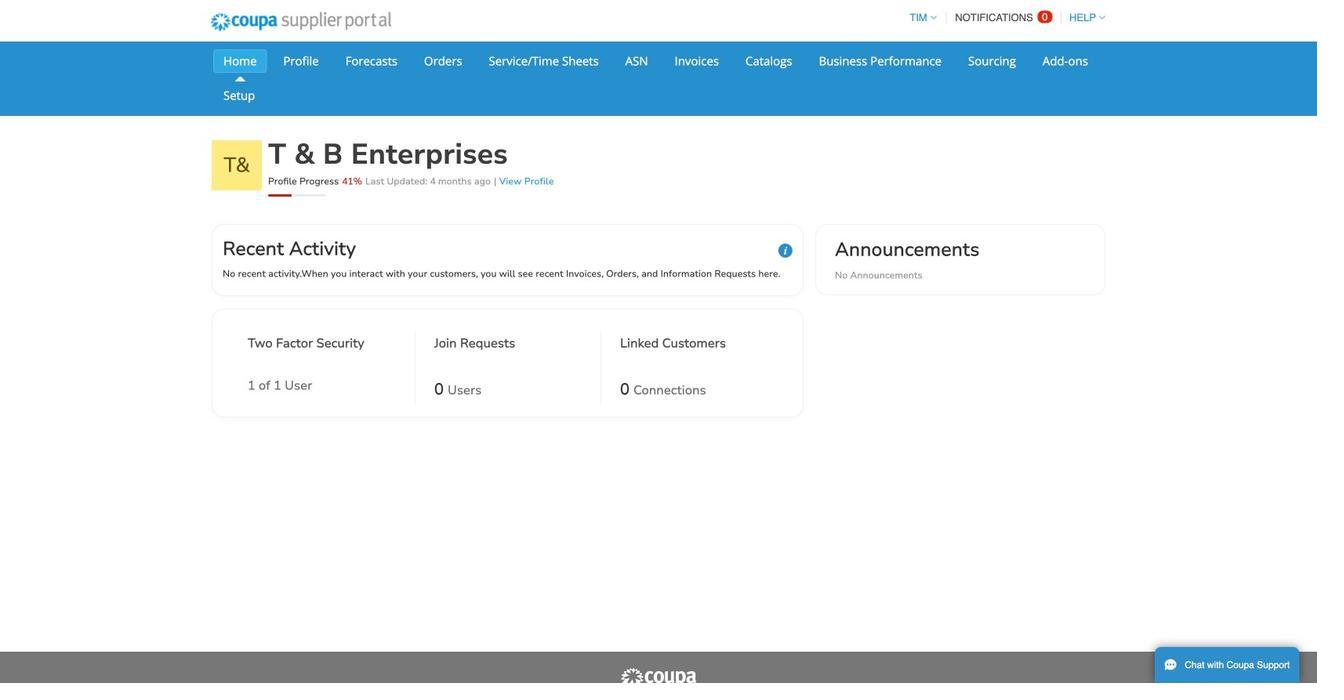 Task type: locate. For each thing, give the bounding box(es) containing it.
coupa supplier portal image
[[200, 2, 402, 42], [620, 668, 698, 684]]

0 horizontal spatial coupa supplier portal image
[[200, 2, 402, 42]]

0 vertical spatial coupa supplier portal image
[[200, 2, 402, 42]]

1 horizontal spatial coupa supplier portal image
[[620, 668, 698, 684]]

additional information image
[[779, 244, 793, 258]]

navigation
[[903, 2, 1106, 33]]

1 vertical spatial coupa supplier portal image
[[620, 668, 698, 684]]



Task type: describe. For each thing, give the bounding box(es) containing it.
t& image
[[212, 140, 262, 191]]



Task type: vqa. For each thing, say whether or not it's contained in the screenshot.
THE "ABOUT" text field
no



